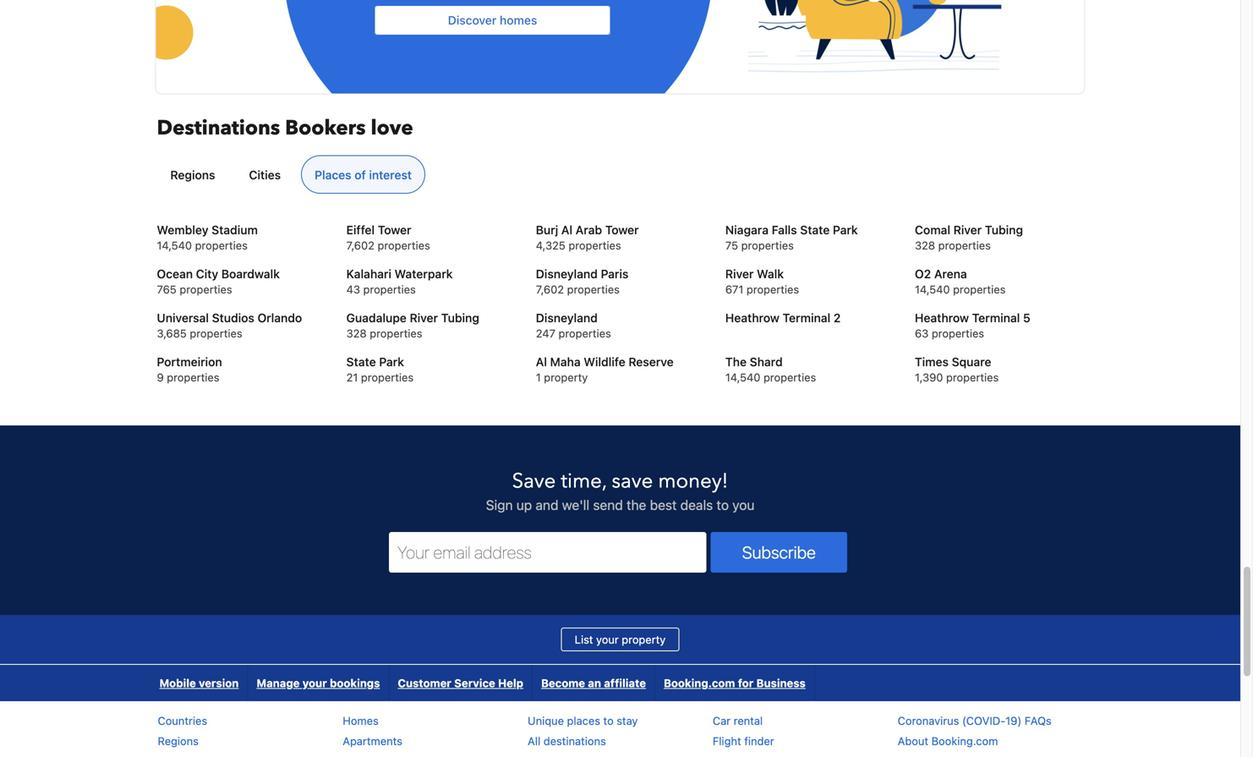 Task type: describe. For each thing, give the bounding box(es) containing it.
tubing for guadalupe river tubing
[[441, 311, 480, 325]]

maha
[[550, 355, 581, 369]]

properties inside portmeirion 9 properties
[[167, 371, 220, 384]]

properties inside the shard 14,540 properties
[[764, 371, 817, 384]]

o2
[[915, 267, 932, 281]]

river walk link
[[726, 266, 895, 283]]

affiliate
[[604, 677, 646, 689]]

tab list containing regions
[[150, 155, 1084, 195]]

tubing for comal river tubing
[[985, 223, 1024, 237]]

regions button
[[157, 155, 229, 194]]

portmeirion 9 properties
[[157, 355, 222, 384]]

destinations bookers love
[[157, 114, 413, 142]]

customer service help link
[[390, 665, 532, 701]]

regions inside button
[[170, 168, 215, 182]]

heathrow terminal 5 63 properties
[[915, 311, 1031, 340]]

wembley stadium 14,540 properties
[[157, 223, 258, 252]]

4,325
[[536, 239, 566, 252]]

disneyland link
[[536, 310, 705, 327]]

tower inside burj al arab tower 4,325 properties
[[606, 223, 639, 237]]

list
[[575, 633, 593, 646]]

times
[[915, 355, 949, 369]]

1,390
[[915, 371, 944, 384]]

portmeirion
[[157, 355, 222, 369]]

destinations
[[544, 735, 606, 747]]

universal studios orlando link
[[157, 310, 326, 327]]

unique places to stay all destinations
[[528, 714, 638, 747]]

wembley
[[157, 223, 209, 237]]

destinations
[[157, 114, 280, 142]]

burj al arab tower 4,325 properties
[[536, 223, 639, 252]]

service
[[454, 677, 496, 689]]

save time, save money! footer
[[0, 425, 1241, 757]]

homes apartments
[[343, 714, 403, 747]]

properties inside guadalupe river tubing 328 properties
[[370, 327, 423, 340]]

stay
[[617, 714, 638, 727]]

14,540 for the
[[726, 371, 761, 384]]

heathrow for heathrow terminal 5 63 properties
[[915, 311, 970, 325]]

wembley stadium link
[[157, 222, 326, 239]]

ocean city boardwalk link
[[157, 266, 326, 283]]

kalahari waterpark link
[[347, 266, 515, 283]]

properties inside niagara falls state park 75 properties
[[742, 239, 794, 252]]

become an affiliate
[[541, 677, 646, 689]]

an
[[588, 677, 601, 689]]

we'll
[[562, 497, 590, 513]]

regions inside countries regions
[[158, 735, 199, 747]]

faqs
[[1025, 714, 1052, 727]]

properties inside universal studios orlando 3,685 properties
[[190, 327, 242, 340]]

places of interest button
[[301, 155, 426, 194]]

properties inside comal river tubing 328 properties
[[939, 239, 991, 252]]

falls
[[772, 223, 797, 237]]

guadalupe
[[347, 311, 407, 325]]

7,602 for disneyland paris
[[536, 283, 564, 296]]

for
[[738, 677, 754, 689]]

become an affiliate link
[[533, 665, 655, 701]]

properties inside heathrow terminal 5 63 properties
[[932, 327, 985, 340]]

your for manage
[[303, 677, 327, 689]]

al inside burj al arab tower 4,325 properties
[[562, 223, 573, 237]]

discover homes link
[[139, 0, 1085, 165]]

homes
[[500, 13, 538, 27]]

up
[[517, 497, 532, 513]]

apartments
[[343, 735, 403, 747]]

state park 21 properties
[[347, 355, 414, 384]]

park inside state park 21 properties
[[379, 355, 404, 369]]

properties inside kalahari waterpark 43 properties
[[363, 283, 416, 296]]

14,540 for wembley
[[157, 239, 192, 252]]

booking.com inside navigation
[[664, 677, 736, 689]]

guadalupe river tubing 328 properties
[[347, 311, 480, 340]]

stadium
[[212, 223, 258, 237]]

universal studios orlando 3,685 properties
[[157, 311, 302, 340]]

studios
[[212, 311, 255, 325]]

ocean city boardwalk 765 properties
[[157, 267, 280, 296]]

terminal for 2
[[783, 311, 831, 325]]

2
[[834, 311, 841, 325]]

unique places to stay link
[[528, 714, 638, 727]]

version
[[199, 677, 239, 689]]

love
[[371, 114, 413, 142]]

you
[[733, 497, 755, 513]]

niagara
[[726, 223, 769, 237]]

niagara falls state park link
[[726, 222, 895, 239]]

eiffel tower link
[[347, 222, 515, 239]]

(covid-
[[963, 714, 1006, 727]]

times square 1,390 properties
[[915, 355, 999, 384]]

ocean
[[157, 267, 193, 281]]

become
[[541, 677, 585, 689]]

navigation inside save time, save money! footer
[[151, 665, 815, 701]]

328 for comal river tubing
[[915, 239, 936, 252]]

universal
[[157, 311, 209, 325]]

state inside niagara falls state park 75 properties
[[801, 223, 830, 237]]

tower inside eiffel tower 7,602 properties
[[378, 223, 412, 237]]

manage
[[257, 677, 300, 689]]

burj
[[536, 223, 559, 237]]

discover
[[448, 13, 497, 27]]

save
[[612, 467, 653, 495]]

properties inside disneyland paris 7,602 properties
[[567, 283, 620, 296]]

time,
[[561, 467, 607, 495]]

car
[[713, 714, 731, 727]]

places
[[567, 714, 601, 727]]

state park link
[[347, 354, 515, 371]]

countries link
[[158, 714, 207, 727]]



Task type: vqa. For each thing, say whether or not it's contained in the screenshot.


Task type: locate. For each thing, give the bounding box(es) containing it.
0 horizontal spatial tower
[[378, 223, 412, 237]]

to inside save time, save money! sign up and we'll send the best deals to you
[[717, 497, 729, 513]]

discover homes
[[448, 13, 538, 27]]

list your property link
[[561, 628, 680, 651]]

328 inside comal river tubing 328 properties
[[915, 239, 936, 252]]

disneyland for 247
[[536, 311, 598, 325]]

1 horizontal spatial tower
[[606, 223, 639, 237]]

properties down arab
[[569, 239, 621, 252]]

14,540 down 'the'
[[726, 371, 761, 384]]

disneyland down 4,325
[[536, 267, 598, 281]]

14,540 down wembley
[[157, 239, 192, 252]]

city
[[196, 267, 218, 281]]

0 vertical spatial to
[[717, 497, 729, 513]]

regions down "countries" link
[[158, 735, 199, 747]]

0 vertical spatial state
[[801, 223, 830, 237]]

1 vertical spatial tubing
[[441, 311, 480, 325]]

booking.com
[[664, 677, 736, 689], [932, 735, 999, 747]]

heathrow
[[726, 311, 780, 325], [915, 311, 970, 325]]

heathrow inside heathrow terminal 5 63 properties
[[915, 311, 970, 325]]

the
[[627, 497, 647, 513]]

1 horizontal spatial booking.com
[[932, 735, 999, 747]]

state up 21
[[347, 355, 376, 369]]

o2 arena 14,540 properties
[[915, 267, 1006, 296]]

property up affiliate on the bottom of the page
[[622, 633, 666, 646]]

0 horizontal spatial heathrow
[[726, 311, 780, 325]]

al up 1
[[536, 355, 547, 369]]

bookers
[[285, 114, 366, 142]]

your for list
[[596, 633, 619, 646]]

river for guadalupe river tubing
[[410, 311, 438, 325]]

flight finder link
[[713, 735, 775, 747]]

booking.com up car
[[664, 677, 736, 689]]

7,602 inside disneyland paris 7,602 properties
[[536, 283, 564, 296]]

properties
[[195, 239, 248, 252], [378, 239, 430, 252], [569, 239, 621, 252], [742, 239, 794, 252], [939, 239, 991, 252], [180, 283, 232, 296], [363, 283, 416, 296], [567, 283, 620, 296], [747, 283, 800, 296], [954, 283, 1006, 296], [190, 327, 242, 340], [370, 327, 423, 340], [559, 327, 611, 340], [932, 327, 985, 340], [167, 371, 220, 384], [361, 371, 414, 384], [764, 371, 817, 384], [947, 371, 999, 384]]

mobile version link
[[151, 665, 247, 701]]

7,602 inside eiffel tower 7,602 properties
[[347, 239, 375, 252]]

1 vertical spatial park
[[379, 355, 404, 369]]

properties down city
[[180, 283, 232, 296]]

properties down square
[[947, 371, 999, 384]]

14,540 for o2
[[915, 283, 951, 296]]

cities
[[249, 168, 281, 182]]

1 horizontal spatial state
[[801, 223, 830, 237]]

the shard link
[[726, 354, 895, 371]]

customer service help
[[398, 677, 524, 689]]

tubing inside guadalupe river tubing 328 properties
[[441, 311, 480, 325]]

river inside guadalupe river tubing 328 properties
[[410, 311, 438, 325]]

your right list
[[596, 633, 619, 646]]

coronavirus (covid-19) faqs link
[[898, 714, 1052, 727]]

1 heathrow from the left
[[726, 311, 780, 325]]

1 horizontal spatial 14,540
[[726, 371, 761, 384]]

properties inside the river walk 671 properties
[[747, 283, 800, 296]]

square
[[952, 355, 992, 369]]

1 horizontal spatial to
[[717, 497, 729, 513]]

booking.com inside coronavirus (covid-19) faqs about booking.com
[[932, 735, 999, 747]]

business
[[757, 677, 806, 689]]

1 disneyland from the top
[[536, 267, 598, 281]]

arab
[[576, 223, 602, 237]]

properties inside disneyland 247 properties
[[559, 327, 611, 340]]

1 vertical spatial regions
[[158, 735, 199, 747]]

properties inside state park 21 properties
[[361, 371, 414, 384]]

0 horizontal spatial booking.com
[[664, 677, 736, 689]]

reserve
[[629, 355, 674, 369]]

coronavirus
[[898, 714, 960, 727]]

0 horizontal spatial al
[[536, 355, 547, 369]]

5
[[1024, 311, 1031, 325]]

0 vertical spatial disneyland
[[536, 267, 598, 281]]

properties inside eiffel tower 7,602 properties
[[378, 239, 430, 252]]

2 tower from the left
[[606, 223, 639, 237]]

properties inside times square 1,390 properties
[[947, 371, 999, 384]]

of
[[355, 168, 366, 182]]

328 for guadalupe river tubing
[[347, 327, 367, 340]]

comal river tubing 328 properties
[[915, 223, 1024, 252]]

all
[[528, 735, 541, 747]]

river inside the river walk 671 properties
[[726, 267, 754, 281]]

terminal for 5
[[973, 311, 1021, 325]]

0 vertical spatial booking.com
[[664, 677, 736, 689]]

328 down comal
[[915, 239, 936, 252]]

disneyland inside disneyland 247 properties
[[536, 311, 598, 325]]

1 horizontal spatial park
[[833, 223, 858, 237]]

1 vertical spatial 328
[[347, 327, 367, 340]]

heathrow for heathrow terminal 2
[[726, 311, 780, 325]]

1 vertical spatial state
[[347, 355, 376, 369]]

heathrow terminal 5 link
[[915, 310, 1084, 327]]

cities button
[[236, 155, 294, 194]]

best
[[650, 497, 677, 513]]

property inside save time, save money! footer
[[622, 633, 666, 646]]

1 horizontal spatial your
[[596, 633, 619, 646]]

tubing up o2 arena link
[[985, 223, 1024, 237]]

properties down o2 arena link
[[954, 283, 1006, 296]]

send
[[593, 497, 623, 513]]

properties down the shard link
[[764, 371, 817, 384]]

walk
[[757, 267, 784, 281]]

list your property
[[575, 633, 666, 646]]

tower right 'eiffel'
[[378, 223, 412, 237]]

tubing
[[985, 223, 1024, 237], [441, 311, 480, 325]]

tab list
[[150, 155, 1084, 195]]

2 horizontal spatial river
[[954, 223, 982, 237]]

sign
[[486, 497, 513, 513]]

14,540 inside wembley stadium 14,540 properties
[[157, 239, 192, 252]]

properties inside wembley stadium 14,540 properties
[[195, 239, 248, 252]]

1 horizontal spatial 7,602
[[536, 283, 564, 296]]

0 vertical spatial park
[[833, 223, 858, 237]]

0 horizontal spatial 7,602
[[347, 239, 375, 252]]

1 horizontal spatial property
[[622, 633, 666, 646]]

0 vertical spatial 7,602
[[347, 239, 375, 252]]

property down the maha
[[544, 371, 588, 384]]

disneyland 247 properties
[[536, 311, 611, 340]]

wildlife
[[584, 355, 626, 369]]

0 vertical spatial 328
[[915, 239, 936, 252]]

about booking.com link
[[898, 735, 999, 747]]

coronavirus (covid-19) faqs about booking.com
[[898, 714, 1052, 747]]

0 horizontal spatial terminal
[[783, 311, 831, 325]]

1 horizontal spatial al
[[562, 223, 573, 237]]

0 horizontal spatial your
[[303, 677, 327, 689]]

eiffel
[[347, 223, 375, 237]]

1 vertical spatial disneyland
[[536, 311, 598, 325]]

your
[[596, 633, 619, 646], [303, 677, 327, 689]]

1 vertical spatial al
[[536, 355, 547, 369]]

river for comal river tubing
[[954, 223, 982, 237]]

75
[[726, 239, 739, 252]]

disneyland for paris
[[536, 267, 598, 281]]

your right manage
[[303, 677, 327, 689]]

car rental link
[[713, 714, 763, 727]]

0 horizontal spatial to
[[604, 714, 614, 727]]

countries
[[158, 714, 207, 727]]

21
[[347, 371, 358, 384]]

1 horizontal spatial terminal
[[973, 311, 1021, 325]]

the
[[726, 355, 747, 369]]

park inside niagara falls state park 75 properties
[[833, 223, 858, 237]]

navigation
[[151, 665, 815, 701]]

finder
[[745, 735, 775, 747]]

to left you
[[717, 497, 729, 513]]

interest
[[369, 168, 412, 182]]

river
[[954, 223, 982, 237], [726, 267, 754, 281], [410, 311, 438, 325]]

terminal inside 'link'
[[783, 311, 831, 325]]

properties down the studios
[[190, 327, 242, 340]]

0 vertical spatial 14,540
[[157, 239, 192, 252]]

328 inside guadalupe river tubing 328 properties
[[347, 327, 367, 340]]

properties up square
[[932, 327, 985, 340]]

navigation containing mobile version
[[151, 665, 815, 701]]

properties down guadalupe
[[370, 327, 423, 340]]

1 vertical spatial property
[[622, 633, 666, 646]]

1 vertical spatial 14,540
[[915, 283, 951, 296]]

1 vertical spatial booking.com
[[932, 735, 999, 747]]

al right burj
[[562, 223, 573, 237]]

9
[[157, 371, 164, 384]]

homes
[[343, 714, 379, 727]]

328 down guadalupe
[[347, 327, 367, 340]]

properties inside burj al arab tower 4,325 properties
[[569, 239, 621, 252]]

0 horizontal spatial property
[[544, 371, 588, 384]]

2 vertical spatial 14,540
[[726, 371, 761, 384]]

state right falls
[[801, 223, 830, 237]]

19)
[[1006, 714, 1022, 727]]

properties down paris
[[567, 283, 620, 296]]

eiffel tower 7,602 properties
[[347, 223, 430, 252]]

places of interest
[[315, 168, 412, 182]]

terminal left 2
[[783, 311, 831, 325]]

mobile version
[[159, 677, 239, 689]]

2 vertical spatial river
[[410, 311, 438, 325]]

1 vertical spatial your
[[303, 677, 327, 689]]

tubing inside comal river tubing 328 properties
[[985, 223, 1024, 237]]

property
[[544, 371, 588, 384], [622, 633, 666, 646]]

1 horizontal spatial heathrow
[[915, 311, 970, 325]]

subscribe
[[743, 542, 816, 562]]

properties inside ocean city boardwalk 765 properties
[[180, 283, 232, 296]]

properties down falls
[[742, 239, 794, 252]]

disneyland up 247
[[536, 311, 598, 325]]

1 terminal from the left
[[783, 311, 831, 325]]

river down kalahari waterpark 43 properties
[[410, 311, 438, 325]]

disneyland inside disneyland paris 7,602 properties
[[536, 267, 598, 281]]

kalahari waterpark 43 properties
[[347, 267, 453, 296]]

0 horizontal spatial park
[[379, 355, 404, 369]]

flight
[[713, 735, 742, 747]]

heathrow terminal 2 link
[[726, 310, 895, 327]]

Your email address email field
[[389, 532, 707, 573]]

2 terminal from the left
[[973, 311, 1021, 325]]

park down guadalupe river tubing 328 properties at the left top of the page
[[379, 355, 404, 369]]

properties down portmeirion
[[167, 371, 220, 384]]

river inside comal river tubing 328 properties
[[954, 223, 982, 237]]

0 vertical spatial property
[[544, 371, 588, 384]]

comal
[[915, 223, 951, 237]]

heathrow down the 671
[[726, 311, 780, 325]]

comal river tubing link
[[915, 222, 1084, 239]]

unique
[[528, 714, 564, 727]]

arena
[[935, 267, 968, 281]]

properties inside o2 arena 14,540 properties
[[954, 283, 1006, 296]]

money!
[[658, 467, 729, 495]]

1 horizontal spatial 328
[[915, 239, 936, 252]]

heathrow terminal 2
[[726, 311, 841, 325]]

to left stay
[[604, 714, 614, 727]]

1 horizontal spatial tubing
[[985, 223, 1024, 237]]

kalahari
[[347, 267, 392, 281]]

state inside state park 21 properties
[[347, 355, 376, 369]]

1 tower from the left
[[378, 223, 412, 237]]

0 horizontal spatial state
[[347, 355, 376, 369]]

properties up arena
[[939, 239, 991, 252]]

7,602 for eiffel tower
[[347, 239, 375, 252]]

times square link
[[915, 354, 1084, 371]]

burj al arab tower link
[[536, 222, 705, 239]]

0 horizontal spatial river
[[410, 311, 438, 325]]

14,540 down o2
[[915, 283, 951, 296]]

booking.com for business
[[664, 677, 806, 689]]

14,540 inside o2 arena 14,540 properties
[[915, 283, 951, 296]]

properties up the maha
[[559, 327, 611, 340]]

0 horizontal spatial 328
[[347, 327, 367, 340]]

save
[[512, 467, 556, 495]]

1 vertical spatial river
[[726, 267, 754, 281]]

paris
[[601, 267, 629, 281]]

park up river walk link
[[833, 223, 858, 237]]

0 horizontal spatial 14,540
[[157, 239, 192, 252]]

1 vertical spatial 7,602
[[536, 283, 564, 296]]

properties right 21
[[361, 371, 414, 384]]

to inside unique places to stay all destinations
[[604, 714, 614, 727]]

7,602 up disneyland 247 properties
[[536, 283, 564, 296]]

terminal left 5
[[973, 311, 1021, 325]]

0 vertical spatial regions
[[170, 168, 215, 182]]

al
[[562, 223, 573, 237], [536, 355, 547, 369]]

765
[[157, 283, 177, 296]]

al maha wildlife reserve link
[[536, 354, 705, 371]]

0 vertical spatial al
[[562, 223, 573, 237]]

7,602 down 'eiffel'
[[347, 239, 375, 252]]

2 horizontal spatial 14,540
[[915, 283, 951, 296]]

portmeirion link
[[157, 354, 326, 371]]

2 disneyland from the top
[[536, 311, 598, 325]]

1 vertical spatial to
[[604, 714, 614, 727]]

property inside al maha wildlife reserve 1 property
[[544, 371, 588, 384]]

heathrow up "63"
[[915, 311, 970, 325]]

0 horizontal spatial tubing
[[441, 311, 480, 325]]

car rental flight finder
[[713, 714, 775, 747]]

river up the 671
[[726, 267, 754, 281]]

63
[[915, 327, 929, 340]]

rental
[[734, 714, 763, 727]]

1 horizontal spatial river
[[726, 267, 754, 281]]

heathrow inside 'link'
[[726, 311, 780, 325]]

properties down eiffel tower link
[[378, 239, 430, 252]]

regions down destinations
[[170, 168, 215, 182]]

booking.com down coronavirus (covid-19) faqs link
[[932, 735, 999, 747]]

2 heathrow from the left
[[915, 311, 970, 325]]

properties down walk
[[747, 283, 800, 296]]

al inside al maha wildlife reserve 1 property
[[536, 355, 547, 369]]

river right comal
[[954, 223, 982, 237]]

0 vertical spatial your
[[596, 633, 619, 646]]

tubing down kalahari waterpark link
[[441, 311, 480, 325]]

homes link
[[343, 714, 379, 727]]

all destinations link
[[528, 735, 606, 747]]

properties down kalahari
[[363, 283, 416, 296]]

tower right arab
[[606, 223, 639, 237]]

save time, save money! sign up and we'll send the best deals to you
[[486, 467, 755, 513]]

0 vertical spatial tubing
[[985, 223, 1024, 237]]

0 vertical spatial river
[[954, 223, 982, 237]]

properties down stadium
[[195, 239, 248, 252]]

14,540 inside the shard 14,540 properties
[[726, 371, 761, 384]]

terminal inside heathrow terminal 5 63 properties
[[973, 311, 1021, 325]]

manage your bookings
[[257, 677, 380, 689]]



